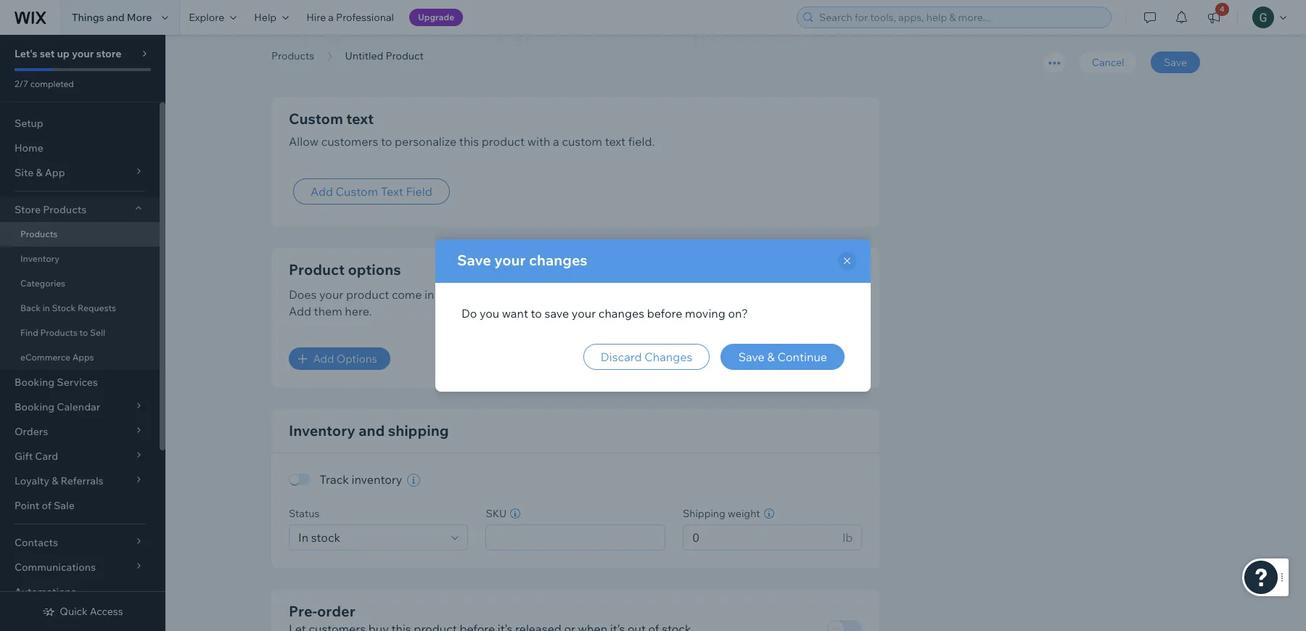 Task type: vqa. For each thing, say whether or not it's contained in the screenshot.
"Automations"
yes



Task type: describe. For each thing, give the bounding box(es) containing it.
cancel
[[1093, 56, 1125, 69]]

to inside custom text allow customers to personalize this product with a custom text field.
[[381, 134, 392, 149]]

%
[[838, 33, 847, 48]]

find products to sell
[[20, 327, 105, 338]]

do you want to save your changes before moving on?
[[462, 306, 749, 321]]

0 horizontal spatial text
[[347, 110, 374, 128]]

hire a professional
[[307, 11, 394, 24]]

allow
[[289, 134, 319, 149]]

store
[[15, 203, 41, 216]]

like
[[533, 288, 551, 302]]

things
[[72, 11, 104, 24]]

booking services link
[[0, 370, 160, 395]]

add custom text field
[[311, 185, 433, 199]]

let's
[[15, 47, 37, 60]]

products inside popup button
[[43, 203, 87, 216]]

of
[[42, 500, 51, 513]]

sale
[[54, 500, 75, 513]]

add options
[[313, 352, 378, 366]]

point
[[15, 500, 39, 513]]

material?
[[623, 288, 674, 302]]

lb
[[843, 530, 853, 545]]

inventory and shipping
[[289, 422, 449, 440]]

products down store
[[20, 229, 58, 240]]

options
[[348, 261, 401, 279]]

explore
[[189, 11, 225, 24]]

4 button
[[1199, 0, 1231, 35]]

categories link
[[0, 272, 160, 296]]

options
[[337, 352, 378, 366]]

size,
[[554, 288, 577, 302]]

custom
[[562, 134, 603, 149]]

home
[[15, 142, 43, 155]]

setup
[[15, 117, 43, 130]]

1 horizontal spatial text
[[605, 134, 626, 149]]

them
[[314, 304, 343, 319]]

0 horizontal spatial products link
[[0, 222, 160, 247]]

do
[[462, 306, 477, 321]]

find products to sell link
[[0, 321, 160, 346]]

stock
[[52, 303, 76, 314]]

your up "options,"
[[495, 251, 526, 269]]

add custom text field button
[[293, 179, 450, 205]]

1 horizontal spatial product
[[386, 49, 424, 62]]

sell
[[90, 327, 105, 338]]

apps
[[72, 352, 94, 363]]

products down help "button"
[[272, 49, 314, 62]]

up
[[57, 47, 70, 60]]

4
[[1220, 4, 1225, 14]]

shipping
[[683, 507, 726, 520]]

shipping
[[388, 422, 449, 440]]

status
[[289, 507, 320, 520]]

booking services
[[15, 376, 98, 389]]

with
[[528, 134, 551, 149]]

point of sale
[[15, 500, 75, 513]]

product inside does your product come in different options, like size, color or material? add them here.
[[346, 288, 389, 302]]

continue
[[778, 350, 828, 364]]

color
[[580, 288, 607, 302]]

different
[[437, 288, 484, 302]]

your inside sidebar element
[[72, 47, 94, 60]]

save for save
[[1165, 56, 1188, 69]]

save
[[545, 306, 569, 321]]

does
[[289, 288, 317, 302]]

categories
[[20, 278, 65, 289]]

discard changes button
[[584, 344, 710, 370]]

1 vertical spatial product
[[289, 261, 345, 279]]

back
[[20, 303, 41, 314]]

untitled
[[345, 49, 384, 62]]

and for shipping
[[359, 422, 385, 440]]

track inventory
[[320, 473, 403, 488]]

Search for tools, apps, help & more... field
[[815, 7, 1107, 28]]

save button
[[1152, 52, 1201, 73]]

home link
[[0, 136, 160, 160]]

setup link
[[0, 111, 160, 136]]

or
[[609, 288, 621, 302]]

untitled product
[[345, 49, 424, 62]]

this
[[459, 134, 479, 149]]

quick
[[60, 606, 88, 619]]

help button
[[246, 0, 298, 35]]

ecommerce apps link
[[0, 346, 160, 370]]

form containing custom text
[[166, 0, 1307, 632]]

field.
[[629, 134, 655, 149]]



Task type: locate. For each thing, give the bounding box(es) containing it.
save for save your changes
[[457, 251, 491, 269]]

1 vertical spatial product
[[346, 288, 389, 302]]

inventory for inventory
[[20, 253, 59, 264]]

come
[[392, 288, 422, 302]]

0 vertical spatial to
[[381, 134, 392, 149]]

save for save & continue
[[739, 350, 765, 364]]

custom inside button
[[336, 185, 378, 199]]

products
[[272, 49, 314, 62], [43, 203, 87, 216], [20, 229, 58, 240], [40, 327, 78, 338]]

let's set up your store
[[15, 47, 122, 60]]

a right hire
[[328, 11, 334, 24]]

0 vertical spatial in
[[425, 288, 435, 302]]

in right back
[[43, 303, 50, 314]]

to inside sidebar element
[[80, 327, 88, 338]]

inventory
[[352, 473, 403, 488]]

custom inside custom text allow customers to personalize this product with a custom text field.
[[289, 110, 343, 128]]

0.0 number field
[[688, 525, 839, 550]]

2 vertical spatial to
[[80, 327, 88, 338]]

0 vertical spatial save
[[1165, 56, 1188, 69]]

products link
[[264, 49, 322, 63], [0, 222, 160, 247]]

0 vertical spatial changes
[[529, 251, 588, 269]]

changes
[[645, 350, 693, 364]]

hire a professional link
[[298, 0, 403, 35]]

add for add options
[[313, 352, 334, 366]]

cancel button
[[1080, 52, 1138, 73]]

inventory up track
[[289, 422, 356, 440]]

shipping weight
[[683, 507, 761, 520]]

your right up
[[72, 47, 94, 60]]

inventory up categories
[[20, 253, 59, 264]]

save left & on the bottom right of the page
[[739, 350, 765, 364]]

weight
[[728, 507, 761, 520]]

your up them
[[319, 288, 344, 302]]

1 vertical spatial save
[[457, 251, 491, 269]]

add inside add custom text field button
[[311, 185, 333, 199]]

to
[[381, 134, 392, 149], [531, 306, 542, 321], [80, 327, 88, 338]]

sidebar element
[[0, 35, 166, 632]]

1 horizontal spatial $
[[496, 33, 504, 48]]

access
[[90, 606, 123, 619]]

1 vertical spatial text
[[605, 134, 626, 149]]

point of sale link
[[0, 494, 160, 518]]

product options
[[289, 261, 401, 279]]

booking
[[15, 376, 55, 389]]

to left sell at left bottom
[[80, 327, 88, 338]]

0 horizontal spatial changes
[[529, 251, 588, 269]]

add down "does"
[[289, 304, 311, 319]]

store
[[96, 47, 122, 60]]

1 vertical spatial changes
[[599, 306, 645, 321]]

plus xs image
[[298, 355, 307, 364]]

and for more
[[107, 11, 125, 24]]

and left shipping
[[359, 422, 385, 440]]

2 $ from the left
[[496, 33, 504, 48]]

in inside sidebar element
[[43, 303, 50, 314]]

to down like
[[531, 306, 542, 321]]

custom up allow
[[289, 110, 343, 128]]

0 horizontal spatial inventory
[[20, 253, 59, 264]]

hire
[[307, 11, 326, 24]]

product
[[386, 49, 424, 62], [289, 261, 345, 279]]

$
[[301, 33, 308, 48], [496, 33, 504, 48]]

&
[[768, 350, 775, 364]]

services
[[57, 376, 98, 389]]

1 vertical spatial inventory
[[289, 422, 356, 440]]

back in stock requests link
[[0, 296, 160, 321]]

0 horizontal spatial product
[[289, 261, 345, 279]]

0 horizontal spatial in
[[43, 303, 50, 314]]

add
[[311, 185, 333, 199], [289, 304, 311, 319], [313, 352, 334, 366]]

text left field.
[[605, 134, 626, 149]]

0 horizontal spatial and
[[107, 11, 125, 24]]

requests
[[78, 303, 116, 314]]

0 vertical spatial inventory
[[20, 253, 59, 264]]

1 vertical spatial to
[[531, 306, 542, 321]]

to right 'customers'
[[381, 134, 392, 149]]

1 horizontal spatial save
[[739, 350, 765, 364]]

0 horizontal spatial to
[[80, 327, 88, 338]]

quick access button
[[42, 606, 123, 619]]

text
[[347, 110, 374, 128], [605, 134, 626, 149]]

0 vertical spatial text
[[347, 110, 374, 128]]

product right this at the top left of the page
[[482, 134, 525, 149]]

products link down help "button"
[[264, 49, 322, 63]]

things and more
[[72, 11, 152, 24]]

in right 'come'
[[425, 288, 435, 302]]

0 horizontal spatial a
[[328, 11, 334, 24]]

0 vertical spatial products link
[[264, 49, 322, 63]]

add inside button
[[313, 352, 334, 366]]

save your changes
[[457, 251, 588, 269]]

a right with
[[553, 134, 560, 149]]

in inside does your product come in different options, like size, color or material? add them here.
[[425, 288, 435, 302]]

save up different in the left of the page
[[457, 251, 491, 269]]

custom text allow customers to personalize this product with a custom text field.
[[289, 110, 655, 149]]

add for add custom text field
[[311, 185, 333, 199]]

inventory for inventory and shipping
[[289, 422, 356, 440]]

a inside custom text allow customers to personalize this product with a custom text field.
[[553, 134, 560, 149]]

2/7
[[15, 78, 28, 89]]

save
[[1165, 56, 1188, 69], [457, 251, 491, 269], [739, 350, 765, 364]]

customers
[[321, 134, 379, 149]]

product up here.
[[346, 288, 389, 302]]

here.
[[345, 304, 372, 319]]

0 vertical spatial product
[[386, 49, 424, 62]]

completed
[[30, 78, 74, 89]]

1 vertical spatial in
[[43, 303, 50, 314]]

inventory
[[20, 253, 59, 264], [289, 422, 356, 440]]

before
[[647, 306, 683, 321]]

discard
[[601, 350, 642, 364]]

0 horizontal spatial $
[[301, 33, 308, 48]]

add inside does your product come in different options, like size, color or material? add them here.
[[289, 304, 311, 319]]

does your product come in different options, like size, color or material? add them here.
[[289, 288, 674, 319]]

and left more
[[107, 11, 125, 24]]

1 vertical spatial add
[[289, 304, 311, 319]]

inventory inside sidebar element
[[20, 253, 59, 264]]

1 horizontal spatial a
[[553, 134, 560, 149]]

2 vertical spatial save
[[739, 350, 765, 364]]

products link down store products
[[0, 222, 160, 247]]

sku
[[486, 507, 507, 520]]

save & continue button
[[721, 344, 845, 370]]

1 horizontal spatial to
[[381, 134, 392, 149]]

0 horizontal spatial product
[[346, 288, 389, 302]]

professional
[[336, 11, 394, 24]]

None field
[[294, 525, 448, 550], [491, 525, 661, 550], [294, 525, 448, 550], [491, 525, 661, 550]]

add down allow
[[311, 185, 333, 199]]

None text field
[[319, 28, 467, 54], [515, 28, 663, 54], [685, 28, 831, 54], [319, 28, 467, 54], [515, 28, 663, 54], [685, 28, 831, 54]]

1 horizontal spatial changes
[[599, 306, 645, 321]]

0 vertical spatial a
[[328, 11, 334, 24]]

0 vertical spatial custom
[[289, 110, 343, 128]]

product inside custom text allow customers to personalize this product with a custom text field.
[[482, 134, 525, 149]]

products right store
[[43, 203, 87, 216]]

set
[[40, 47, 55, 60]]

order
[[317, 602, 356, 620]]

quick access
[[60, 606, 123, 619]]

ecommerce apps
[[20, 352, 94, 363]]

1 vertical spatial and
[[359, 422, 385, 440]]

save & continue
[[739, 350, 828, 364]]

1 $ from the left
[[301, 33, 308, 48]]

back in stock requests
[[20, 303, 116, 314]]

0 horizontal spatial save
[[457, 251, 491, 269]]

upgrade button
[[409, 9, 463, 26]]

and inside form
[[359, 422, 385, 440]]

pre-order
[[289, 602, 356, 620]]

your down color
[[572, 306, 596, 321]]

0 vertical spatial product
[[482, 134, 525, 149]]

1 vertical spatial custom
[[336, 185, 378, 199]]

want
[[502, 306, 529, 321]]

1 horizontal spatial and
[[359, 422, 385, 440]]

1 vertical spatial a
[[553, 134, 560, 149]]

2 horizontal spatial to
[[531, 306, 542, 321]]

find
[[20, 327, 38, 338]]

2 vertical spatial add
[[313, 352, 334, 366]]

your inside does your product come in different options, like size, color or material? add them here.
[[319, 288, 344, 302]]

text up 'customers'
[[347, 110, 374, 128]]

product right untitled
[[386, 49, 424, 62]]

changes up size,
[[529, 251, 588, 269]]

0 vertical spatial add
[[311, 185, 333, 199]]

discard changes
[[601, 350, 693, 364]]

product up "does"
[[289, 261, 345, 279]]

options,
[[487, 288, 530, 302]]

add right plus xs icon
[[313, 352, 334, 366]]

on?
[[729, 306, 749, 321]]

2 horizontal spatial save
[[1165, 56, 1188, 69]]

save right cancel
[[1165, 56, 1188, 69]]

1 horizontal spatial product
[[482, 134, 525, 149]]

track
[[320, 473, 349, 488]]

ecommerce
[[20, 352, 70, 363]]

automations link
[[0, 580, 160, 605]]

1 horizontal spatial inventory
[[289, 422, 356, 440]]

you
[[480, 306, 500, 321]]

more
[[127, 11, 152, 24]]

save inside form
[[1165, 56, 1188, 69]]

0 vertical spatial and
[[107, 11, 125, 24]]

moving
[[685, 306, 726, 321]]

1 horizontal spatial in
[[425, 288, 435, 302]]

1 vertical spatial products link
[[0, 222, 160, 247]]

in
[[425, 288, 435, 302], [43, 303, 50, 314]]

add options button
[[289, 348, 391, 371]]

products up the ecommerce apps
[[40, 327, 78, 338]]

field
[[406, 185, 433, 199]]

form
[[166, 0, 1307, 632]]

store products
[[15, 203, 87, 216]]

a
[[328, 11, 334, 24], [553, 134, 560, 149]]

1 horizontal spatial products link
[[264, 49, 322, 63]]

custom left text at the left of page
[[336, 185, 378, 199]]

changes down or
[[599, 306, 645, 321]]



